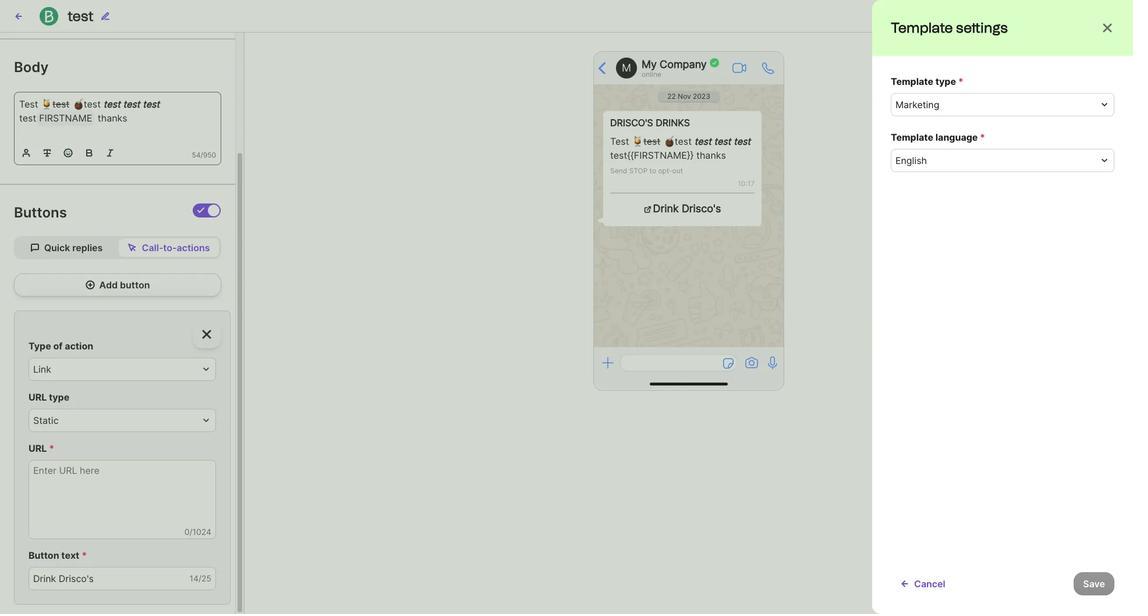 Task type: vqa. For each thing, say whether or not it's contained in the screenshot.
In negotiation
no



Task type: locate. For each thing, give the bounding box(es) containing it.
2 url from the top
[[29, 443, 47, 455]]

static button
[[29, 409, 216, 433]]

test
[[68, 7, 94, 24], [52, 99, 69, 110], [103, 99, 120, 110], [123, 99, 140, 110], [143, 99, 160, 110], [19, 112, 36, 124], [610, 136, 753, 161], [643, 136, 660, 147], [694, 136, 711, 147], [714, 136, 731, 147], [734, 136, 751, 147]]

template up template type *
[[891, 19, 953, 36]]

language
[[935, 132, 978, 143]]

button
[[29, 550, 59, 562]]

1 horizontal spatial type
[[935, 76, 956, 87]]

settings button
[[945, 4, 1016, 28]]

1 horizontal spatial test 🍹 test 🧉test
[[610, 136, 692, 147]]

*
[[958, 76, 964, 87], [980, 132, 985, 143], [49, 443, 54, 455], [82, 550, 87, 562]]

test 🍹 test 🧉test
[[19, 99, 101, 110], [610, 136, 692, 147]]

test 🍹 test 🧉test up {{firstname}}
[[610, 136, 692, 147]]

type for template
[[935, 76, 956, 87]]

0 horizontal spatial test
[[19, 99, 38, 110]]

Rich Text Editor, main text field
[[15, 93, 221, 142]]

of
[[53, 341, 63, 352]]

1 vertical spatial 🍹
[[632, 136, 643, 147]]

🧉test up firstname
[[72, 99, 101, 110]]

22
[[667, 92, 676, 101]]

1 vertical spatial test
[[610, 136, 629, 147]]

0 horizontal spatial type
[[49, 392, 69, 404]]

quick replies
[[44, 242, 103, 254]]

type up static
[[49, 392, 69, 404]]

0 vertical spatial 🧉test
[[72, 99, 101, 110]]

save button
[[1074, 573, 1114, 596]]

url up static
[[29, 392, 47, 404]]

0 vertical spatial 🍹
[[41, 99, 52, 110]]

link button
[[29, 358, 216, 381]]

950
[[203, 151, 216, 160]]

test 🍹 test 🧉test for {{firstname}}
[[610, 136, 692, 147]]

static
[[33, 415, 59, 427]]

22 nov 2023
[[667, 92, 710, 101]]

1 vertical spatial type
[[49, 392, 69, 404]]

drisco's
[[610, 117, 653, 129]]

action
[[65, 341, 93, 352]]

test 🍹 test 🧉test inside rich text editor, main text field
[[19, 99, 101, 110]]

🧉test up {{firstname}} thanks
[[663, 136, 692, 147]]

1 vertical spatial /
[[199, 574, 201, 584]]

send
[[610, 167, 627, 175]]

2 vertical spatial template
[[891, 132, 933, 143]]

to-
[[163, 242, 177, 254]]

1 vertical spatial url
[[29, 443, 47, 455]]

3 template from the top
[[891, 132, 933, 143]]

🍹
[[41, 99, 52, 110], [632, 136, 643, 147]]

template up english on the right of the page
[[891, 132, 933, 143]]

1 vertical spatial template
[[891, 76, 933, 87]]

type
[[935, 76, 956, 87], [49, 392, 69, 404]]

0 vertical spatial /
[[201, 151, 203, 160]]

settings
[[956, 19, 1008, 36]]

back button image
[[14, 11, 23, 21]]

type
[[29, 341, 51, 352]]

* right text at the bottom left of page
[[82, 550, 87, 562]]

/ for 54
[[201, 151, 203, 160]]

* down static
[[49, 443, 54, 455]]

🍹 up firstname
[[41, 99, 52, 110]]

drink
[[653, 203, 679, 215]]

0 vertical spatial template
[[891, 19, 953, 36]]

1 vertical spatial 🧉test
[[663, 136, 692, 147]]

type up "marketing"
[[935, 76, 956, 87]]

0 horizontal spatial 🧉test
[[72, 99, 101, 110]]

test
[[19, 99, 38, 110], [610, 136, 629, 147]]

0 vertical spatial url
[[29, 392, 47, 404]]

template
[[891, 19, 953, 36], [891, 76, 933, 87], [891, 132, 933, 143]]

* right the language
[[980, 132, 985, 143]]

firstname
[[39, 112, 92, 124]]

* up marketing popup button
[[958, 76, 964, 87]]

Enter button text here text field
[[29, 568, 216, 591]]

* for type
[[958, 76, 964, 87]]

🧉test inside rich text editor, main text field
[[72, 99, 101, 110]]

type of action
[[29, 341, 93, 352]]

25
[[201, 574, 211, 584]]

🧉test
[[72, 99, 101, 110], [663, 136, 692, 147]]

url down static
[[29, 443, 47, 455]]

2 template from the top
[[891, 76, 933, 87]]

/
[[201, 151, 203, 160], [199, 574, 201, 584]]

🍹 down drisco's at the top right of the page
[[632, 136, 643, 147]]

template for template type *
[[891, 76, 933, 87]]

10:17
[[738, 179, 755, 188]]

template for template language *
[[891, 132, 933, 143]]

out
[[672, 167, 683, 175]]

test down drisco's at the top right of the page
[[610, 136, 629, 147]]

* for text
[[82, 550, 87, 562]]

1 vertical spatial test 🍹 test 🧉test
[[610, 136, 692, 147]]

1 template from the top
[[891, 19, 953, 36]]

🍹 inside rich text editor, main text field
[[41, 99, 52, 110]]

text
[[61, 550, 79, 562]]

1 horizontal spatial 🍹
[[632, 136, 643, 147]]

url for url type
[[29, 392, 47, 404]]

test down body
[[19, 99, 38, 110]]

{{firstname}} thanks
[[627, 150, 726, 161]]

0 vertical spatial type
[[935, 76, 956, 87]]

2023
[[693, 92, 710, 101]]

test inside rich text editor, main text field
[[19, 99, 38, 110]]

call-to-actions
[[142, 242, 210, 254]]

type inside the template settings dialog
[[935, 76, 956, 87]]

1 horizontal spatial test
[[610, 136, 629, 147]]

0 horizontal spatial test 🍹 test 🧉test
[[19, 99, 101, 110]]

url
[[29, 392, 47, 404], [29, 443, 47, 455]]

0 horizontal spatial 🍹
[[41, 99, 52, 110]]

template type *
[[891, 76, 964, 87]]

1 url from the top
[[29, 392, 47, 404]]

english button
[[891, 149, 1114, 172]]

template up "marketing"
[[891, 76, 933, 87]]

0 vertical spatial test 🍹 test 🧉test
[[19, 99, 101, 110]]

call-
[[142, 242, 163, 254]]

1 horizontal spatial 🧉test
[[663, 136, 692, 147]]

url type
[[29, 392, 69, 404]]

my company online
[[642, 58, 707, 78]]

call-to-actions button
[[119, 239, 219, 257]]

settings
[[969, 10, 1007, 22]]

test 🍹 test 🧉test up firstname
[[19, 99, 101, 110]]

0 vertical spatial test
[[19, 99, 38, 110]]

save
[[1083, 579, 1105, 590]]



Task type: describe. For each thing, give the bounding box(es) containing it.
marketing button
[[891, 93, 1114, 116]]

add
[[99, 280, 118, 291]]

Enter URL here text field
[[29, 461, 216, 540]]

m
[[622, 62, 631, 74]]

marketing
[[895, 99, 939, 111]]

🧉test for firstname
[[72, 99, 101, 110]]

actions
[[177, 242, 210, 254]]

14 / 25
[[190, 574, 211, 584]]

quick
[[44, 242, 70, 254]]

button text *
[[29, 550, 87, 562]]

{{firstname}}
[[627, 150, 694, 161]]

add button
[[99, 280, 150, 291]]

* for language
[[980, 132, 985, 143]]

url *
[[29, 443, 54, 455]]

my
[[642, 58, 657, 70]]

cancel button
[[891, 573, 955, 596]]

body
[[14, 59, 49, 76]]

link
[[33, 364, 51, 376]]

send stop to opt-out 10:17
[[610, 167, 755, 188]]

stop
[[629, 167, 648, 175]]

54 / 950
[[192, 151, 216, 160]]

cancel
[[914, 579, 945, 590]]

test test test test firstname ⁠⁠⁠⁠⁠⁠⁠ thanks
[[19, 99, 160, 124]]

url for url *
[[29, 443, 47, 455]]

template settings
[[891, 19, 1008, 36]]

drisco's drinks
[[610, 117, 690, 129]]

test 🍹 test 🧉test for firstname
[[19, 99, 101, 110]]

test for test test test test firstname ⁠⁠⁠⁠⁠⁠⁠ thanks
[[19, 99, 38, 110]]

drink drisco's
[[653, 203, 721, 215]]

14
[[190, 574, 199, 584]]

template settings dialog
[[872, 0, 1133, 615]]

🍹 for firstname
[[41, 99, 52, 110]]

add button button
[[14, 274, 221, 297]]

test for {{firstname}} thanks
[[610, 136, 629, 147]]

drinks
[[656, 117, 690, 129]]

test test test
[[694, 136, 751, 147]]

template for template settings
[[891, 19, 953, 36]]

54
[[192, 151, 201, 160]]

to
[[650, 167, 656, 175]]

drisco's
[[682, 203, 721, 215]]

template language *
[[891, 132, 985, 143]]

type for url
[[49, 392, 69, 404]]

nov
[[678, 92, 691, 101]]

buttons
[[14, 204, 67, 221]]

/ for 14
[[199, 574, 201, 584]]

thanks
[[696, 150, 726, 161]]

close button image
[[1100, 21, 1114, 35]]

🧉test for {{firstname}}
[[663, 136, 692, 147]]

opt-
[[658, 167, 672, 175]]

⁠⁠⁠⁠⁠⁠⁠ thanks
[[95, 112, 127, 124]]

button
[[120, 280, 150, 291]]

english
[[895, 155, 927, 167]]

edit template name image
[[100, 11, 110, 21]]

online
[[642, 70, 661, 78]]

company
[[660, 58, 707, 70]]

quick replies button
[[16, 239, 116, 257]]

🍹 for {{firstname}}
[[632, 136, 643, 147]]

replies
[[72, 242, 103, 254]]



